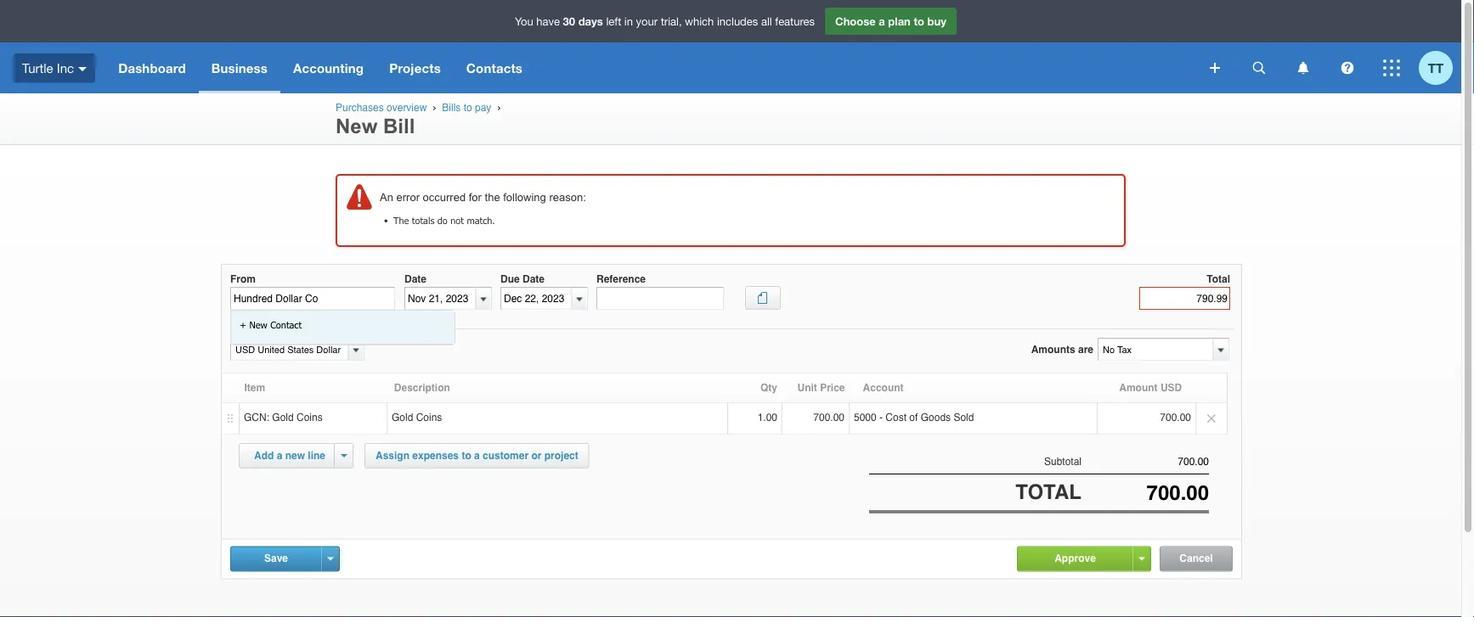Task type: describe. For each thing, give the bounding box(es) containing it.
an error occurred for the following reason:
[[380, 191, 586, 204]]

contacts
[[466, 60, 523, 76]]

business
[[211, 60, 268, 76]]

+ new contact
[[240, 319, 302, 331]]

save link
[[231, 548, 321, 571]]

you have 30 days left in your trial, which includes all features
[[515, 14, 815, 28]]

delete line item image
[[1196, 404, 1227, 434]]

business button
[[199, 42, 280, 93]]

inc
[[57, 61, 74, 75]]

Reference text field
[[597, 287, 724, 310]]

1 coins from the left
[[297, 412, 323, 424]]

total
[[1207, 273, 1230, 285]]

amounts are
[[1031, 344, 1094, 356]]

price
[[820, 382, 845, 394]]

tt
[[1428, 60, 1444, 76]]

item
[[244, 382, 265, 394]]

in
[[624, 14, 633, 28]]

contacts button
[[454, 42, 535, 93]]

assign
[[376, 450, 410, 462]]

purchases overview link
[[336, 102, 427, 114]]

your
[[636, 14, 658, 28]]

dashboard link
[[105, 42, 199, 93]]

more save options... image
[[328, 558, 334, 561]]

match.
[[467, 215, 495, 226]]

turtle
[[22, 61, 53, 75]]

reference
[[597, 273, 646, 285]]

all
[[761, 14, 772, 28]]

bills
[[442, 102, 461, 114]]

projects
[[389, 60, 441, 76]]

the
[[485, 191, 500, 204]]

add a new line
[[254, 450, 325, 462]]

days
[[578, 14, 603, 28]]

purchases overview › bills to pay › new bill
[[336, 102, 504, 138]]

bill
[[383, 115, 415, 138]]

add
[[254, 450, 274, 462]]

accounting
[[293, 60, 364, 76]]

assign expenses to a customer or project
[[376, 450, 578, 462]]

to inside assign expenses to a customer or project link
[[462, 450, 471, 462]]

tt button
[[1419, 42, 1462, 93]]

from
[[230, 273, 256, 285]]

left
[[606, 14, 621, 28]]

due
[[500, 273, 520, 285]]

Date text field
[[405, 288, 476, 309]]

amount usd
[[1119, 382, 1182, 394]]

to inside 'purchases overview › bills to pay › new bill'
[[464, 102, 472, 114]]

trial,
[[661, 14, 682, 28]]

amount
[[1119, 382, 1158, 394]]

30
[[563, 14, 575, 28]]

choose a plan to buy
[[835, 14, 947, 28]]

buy
[[928, 14, 947, 28]]

totals
[[412, 215, 434, 226]]

-
[[879, 412, 883, 424]]

add a new line link
[[244, 444, 336, 468]]

sold
[[954, 412, 974, 424]]

1 700.00 from the left
[[813, 412, 845, 424]]

2 700.00 from the left
[[1160, 412, 1191, 424]]

error
[[396, 191, 420, 204]]

project
[[544, 450, 578, 462]]

1.00
[[758, 412, 777, 424]]

save
[[264, 553, 288, 565]]

5000
[[854, 412, 877, 424]]

svg image inside turtle inc popup button
[[78, 67, 87, 71]]

gcn:
[[244, 412, 269, 424]]

turtle inc
[[22, 61, 74, 75]]

due date
[[500, 273, 545, 285]]

2 gold from the left
[[392, 412, 413, 424]]

5000 - cost of goods sold
[[854, 412, 974, 424]]

amounts
[[1031, 344, 1075, 356]]

approve link
[[1018, 548, 1133, 571]]

goods
[[921, 412, 951, 424]]

1 horizontal spatial a
[[474, 450, 480, 462]]



Task type: vqa. For each thing, say whether or not it's contained in the screenshot.
upload
no



Task type: locate. For each thing, give the bounding box(es) containing it.
more add line options... image
[[341, 455, 347, 458]]

approve
[[1055, 553, 1096, 565]]

contact
[[270, 319, 302, 331]]

700.00
[[813, 412, 845, 424], [1160, 412, 1191, 424]]

banner containing dashboard
[[0, 0, 1462, 93]]

None text field
[[231, 339, 346, 360], [1099, 339, 1213, 360], [1082, 482, 1209, 505], [231, 339, 346, 360], [1099, 339, 1213, 360], [1082, 482, 1209, 505]]

+
[[240, 319, 246, 331]]

you
[[515, 14, 533, 28]]

new right +
[[249, 319, 267, 331]]

1 horizontal spatial coins
[[416, 412, 442, 424]]

projects button
[[377, 42, 454, 93]]

0 horizontal spatial new
[[249, 319, 267, 331]]

700.00 down price
[[813, 412, 845, 424]]

line
[[308, 450, 325, 462]]

to
[[914, 14, 924, 28], [464, 102, 472, 114], [462, 450, 471, 462]]

customer
[[483, 450, 529, 462]]

a for line
[[277, 450, 282, 462]]

None text field
[[230, 287, 395, 310], [1082, 456, 1209, 468], [230, 287, 395, 310], [1082, 456, 1209, 468]]

1 horizontal spatial date
[[523, 273, 545, 285]]

1 horizontal spatial new
[[336, 115, 378, 138]]

qty
[[760, 382, 777, 394]]

date up "date" text field
[[404, 273, 427, 285]]

to right 'expenses'
[[462, 450, 471, 462]]

1 horizontal spatial ›
[[497, 102, 501, 113]]

new
[[285, 450, 305, 462]]

accounting button
[[280, 42, 377, 93]]

to left buy
[[914, 14, 924, 28]]

banner
[[0, 0, 1462, 93]]

coins up "line"
[[297, 412, 323, 424]]

or
[[531, 450, 542, 462]]

1 horizontal spatial svg image
[[1298, 62, 1309, 74]]

1 horizontal spatial gold
[[392, 412, 413, 424]]

are
[[1078, 344, 1094, 356]]

a right add
[[277, 450, 282, 462]]

gold
[[272, 412, 294, 424], [392, 412, 413, 424]]

Total text field
[[1139, 287, 1230, 310]]

assign expenses to a customer or project link
[[365, 444, 589, 469]]

2 coins from the left
[[416, 412, 442, 424]]

› left bills
[[433, 102, 436, 113]]

expenses
[[412, 450, 459, 462]]

0 vertical spatial to
[[914, 14, 924, 28]]

1 vertical spatial to
[[464, 102, 472, 114]]

2 horizontal spatial a
[[879, 14, 885, 28]]

0 horizontal spatial coins
[[297, 412, 323, 424]]

usd
[[1161, 382, 1182, 394]]

0 horizontal spatial svg image
[[78, 67, 87, 71]]

700.00 down usd
[[1160, 412, 1191, 424]]

unit
[[797, 382, 817, 394]]

1 › from the left
[[433, 102, 436, 113]]

the totals do not match.
[[393, 215, 495, 226]]

new
[[336, 115, 378, 138], [249, 319, 267, 331]]

turtle inc button
[[0, 42, 105, 93]]

gold coins
[[392, 412, 442, 424]]

1 gold from the left
[[272, 412, 294, 424]]

0 vertical spatial new
[[336, 115, 378, 138]]

cost
[[886, 412, 907, 424]]

features
[[775, 14, 815, 28]]

to left pay
[[464, 102, 472, 114]]

›
[[433, 102, 436, 113], [497, 102, 501, 113]]

cancel
[[1180, 553, 1213, 565]]

total
[[1016, 481, 1082, 504]]

new down purchases at the top left of page
[[336, 115, 378, 138]]

Due Date text field
[[501, 288, 572, 309]]

a for to
[[879, 14, 885, 28]]

navigation containing dashboard
[[105, 42, 1198, 93]]

unit price
[[797, 382, 845, 394]]

choose
[[835, 14, 876, 28]]

coins down description
[[416, 412, 442, 424]]

bills to pay link
[[442, 102, 491, 114]]

svg image
[[1298, 62, 1309, 74], [78, 67, 87, 71]]

includes
[[717, 14, 758, 28]]

1 vertical spatial new
[[249, 319, 267, 331]]

dashboard
[[118, 60, 186, 76]]

new inside 'purchases overview › bills to pay › new bill'
[[336, 115, 378, 138]]

date up due date 'text box'
[[523, 273, 545, 285]]

2 date from the left
[[523, 273, 545, 285]]

2 › from the left
[[497, 102, 501, 113]]

reason:
[[549, 191, 586, 204]]

not
[[451, 215, 464, 226]]

gold right gcn:
[[272, 412, 294, 424]]

account
[[863, 382, 904, 394]]

following
[[503, 191, 546, 204]]

the
[[393, 215, 409, 226]]

cancel button
[[1161, 548, 1232, 572]]

more approve options... image
[[1139, 558, 1145, 561]]

of
[[910, 412, 918, 424]]

purchases
[[336, 102, 384, 114]]

0 horizontal spatial ›
[[433, 102, 436, 113]]

description
[[394, 382, 450, 394]]

1 horizontal spatial 700.00
[[1160, 412, 1191, 424]]

navigation
[[105, 42, 1198, 93]]

for
[[469, 191, 482, 204]]

0 horizontal spatial 700.00
[[813, 412, 845, 424]]

0 horizontal spatial gold
[[272, 412, 294, 424]]

gold down description
[[392, 412, 413, 424]]

a
[[879, 14, 885, 28], [474, 450, 480, 462], [277, 450, 282, 462]]

which
[[685, 14, 714, 28]]

gcn: gold coins
[[244, 412, 323, 424]]

1 date from the left
[[404, 273, 427, 285]]

an
[[380, 191, 393, 204]]

0 horizontal spatial date
[[404, 273, 427, 285]]

overview
[[387, 102, 427, 114]]

› right pay
[[497, 102, 501, 113]]

do
[[437, 215, 448, 226]]

have
[[536, 14, 560, 28]]

2 vertical spatial to
[[462, 450, 471, 462]]

0 horizontal spatial a
[[277, 450, 282, 462]]

pay
[[475, 102, 491, 114]]

a left the customer
[[474, 450, 480, 462]]

subtotal
[[1044, 456, 1082, 468]]

a left plan
[[879, 14, 885, 28]]

svg image
[[1383, 59, 1400, 76], [1253, 62, 1266, 74], [1341, 62, 1354, 74], [1210, 63, 1220, 73]]



